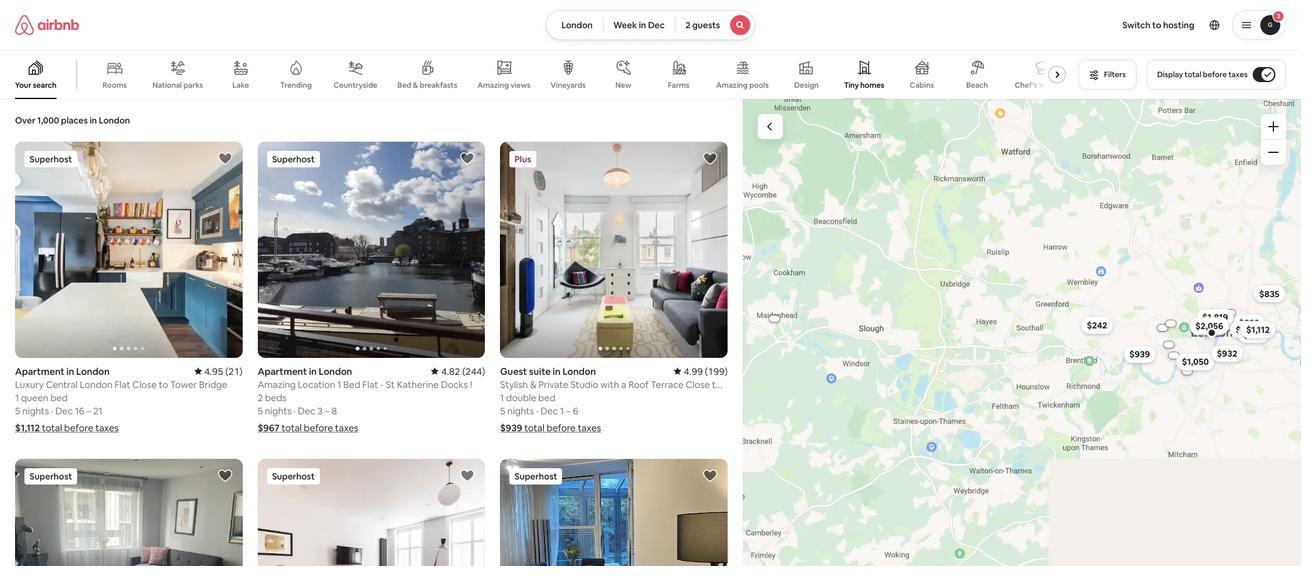Task type: locate. For each thing, give the bounding box(es) containing it.
tiny homes
[[844, 80, 885, 90]]

0 horizontal spatial 2
[[258, 392, 263, 404]]

week in dec button
[[603, 10, 676, 40]]

nights down double
[[508, 405, 534, 417]]

bed inside apartment in london luxury central london flat close to tower bridge 1 queen bed 5 nights · dec 16 – 21 $1,112 total before taxes
[[50, 392, 68, 404]]

0 horizontal spatial bed
[[343, 379, 360, 391]]

dec left 8
[[298, 405, 316, 417]]

cabins
[[910, 80, 935, 90]]

0 horizontal spatial apartment
[[15, 366, 64, 378]]

None search field
[[546, 10, 756, 40]]

2
[[686, 19, 691, 31], [258, 392, 263, 404]]

apartment inside apartment in london luxury central london flat close to tower bridge 1 queen bed 5 nights · dec 16 – 21 $1,112 total before taxes
[[15, 366, 64, 378]]

before inside 1 double bed 5 nights · dec 1 – 6 $939 total before taxes
[[547, 422, 576, 434]]

apartment up beds
[[258, 366, 307, 378]]

switch to hosting
[[1123, 19, 1195, 31]]

1 horizontal spatial bed
[[539, 392, 556, 404]]

0 horizontal spatial amazing
[[258, 379, 296, 391]]

$967
[[1244, 329, 1265, 340], [258, 422, 280, 434]]

apartment in london amazing location 1 bed flat - st katherine docks ! 2 beds 5 nights · dec 3 – 8 $967 total before taxes
[[258, 366, 472, 434]]

1 apartment from the left
[[15, 366, 64, 378]]

3 inside the apartment in london amazing location 1 bed flat - st katherine docks ! 2 beds 5 nights · dec 3 – 8 $967 total before taxes
[[318, 405, 323, 417]]

0 vertical spatial $967
[[1244, 329, 1265, 340]]

bed inside 1 double bed 5 nights · dec 1 – 6 $939 total before taxes
[[539, 392, 556, 404]]

week
[[614, 19, 637, 31]]

2 apartment from the left
[[258, 366, 307, 378]]

bed inside the apartment in london amazing location 1 bed flat - st katherine docks ! 2 beds 5 nights · dec 3 – 8 $967 total before taxes
[[343, 379, 360, 391]]

1 horizontal spatial $939
[[1130, 349, 1151, 360]]

in for apartment in london amazing location 1 bed flat - st katherine docks ! 2 beds 5 nights · dec 3 – 8 $967 total before taxes
[[309, 366, 317, 378]]

new
[[616, 80, 632, 90]]

1 – from the left
[[86, 405, 91, 417]]

1 flat from the left
[[115, 379, 130, 391]]

bed
[[50, 392, 68, 404], [539, 392, 556, 404]]

in up "location"
[[309, 366, 317, 378]]

· down double
[[536, 405, 539, 417]]

0 vertical spatial 3
[[1277, 12, 1281, 20]]

– left 6 in the bottom left of the page
[[566, 405, 571, 417]]

total down double
[[525, 422, 545, 434]]

taxes down 3 dropdown button
[[1229, 70, 1248, 80]]

2 add to wishlist: apartment in london image from the left
[[460, 469, 475, 484]]

before inside the apartment in london amazing location 1 bed flat - st katherine docks ! 2 beds 5 nights · dec 3 – 8 $967 total before taxes
[[304, 422, 333, 434]]

bed & breakfasts
[[398, 80, 458, 90]]

central
[[46, 379, 78, 391]]

total inside 1 double bed 5 nights · dec 1 – 6 $939 total before taxes
[[525, 422, 545, 434]]

add to wishlist: apartment in london image
[[218, 469, 233, 484], [460, 469, 475, 484]]

0 vertical spatial bed
[[398, 80, 411, 90]]

– inside apartment in london luxury central london flat close to tower bridge 1 queen bed 5 nights · dec 16 – 21 $1,112 total before taxes
[[86, 405, 91, 417]]

0 horizontal spatial bed
[[50, 392, 68, 404]]

add to wishlist: apartment in london image for apartment in london luxury central london flat close to tower bridge 1 queen bed 5 nights · dec 16 – 21 $1,112 total before taxes
[[218, 151, 233, 166]]

display total before taxes
[[1158, 70, 1248, 80]]

2 inside the apartment in london amazing location 1 bed flat - st katherine docks ! 2 beds 5 nights · dec 3 – 8 $967 total before taxes
[[258, 392, 263, 404]]

(199)
[[705, 366, 728, 378]]

before
[[1204, 70, 1227, 80], [64, 422, 93, 434], [304, 422, 333, 434], [547, 422, 576, 434]]

0 horizontal spatial 3
[[318, 405, 323, 417]]

3 button
[[1233, 10, 1287, 40]]

before right display
[[1204, 70, 1227, 80]]

2 nights from the left
[[265, 405, 292, 417]]

1 horizontal spatial $1,112
[[1247, 324, 1270, 335]]

1 left 6 in the bottom left of the page
[[560, 405, 564, 417]]

5
[[15, 405, 20, 417], [258, 405, 263, 417], [500, 405, 506, 417]]

2 – from the left
[[325, 405, 330, 417]]

· left 8
[[294, 405, 296, 417]]

$1,819
[[1203, 312, 1229, 323]]

guests
[[693, 19, 721, 31]]

0 horizontal spatial flat
[[115, 379, 130, 391]]

total
[[1185, 70, 1202, 80], [42, 422, 62, 434], [282, 422, 302, 434], [525, 422, 545, 434]]

filters button
[[1079, 60, 1137, 90]]

– left 8
[[325, 405, 330, 417]]

over
[[15, 115, 35, 126]]

flat inside the apartment in london amazing location 1 bed flat - st katherine docks ! 2 beds 5 nights · dec 3 – 8 $967 total before taxes
[[363, 379, 378, 391]]

flat left -
[[363, 379, 378, 391]]

to right switch on the top
[[1153, 19, 1162, 31]]

4.99 out of 5 average rating,  199 reviews image
[[674, 366, 728, 378]]

1 horizontal spatial flat
[[363, 379, 378, 391]]

2 flat from the left
[[363, 379, 378, 391]]

total down beds
[[282, 422, 302, 434]]

in right week
[[639, 19, 647, 31]]

2 left beds
[[258, 392, 263, 404]]

in inside the apartment in london amazing location 1 bed flat - st katherine docks ! 2 beds 5 nights · dec 3 – 8 $967 total before taxes
[[309, 366, 317, 378]]

1 5 from the left
[[15, 405, 20, 417]]

flat
[[115, 379, 130, 391], [363, 379, 378, 391]]

0 horizontal spatial add to wishlist: apartment in london image
[[218, 469, 233, 484]]

taxes down 8
[[335, 422, 359, 434]]

1 horizontal spatial $967
[[1244, 329, 1265, 340]]

1 horizontal spatial bed
[[398, 80, 411, 90]]

1 horizontal spatial apartment
[[258, 366, 307, 378]]

apartment for luxury
[[15, 366, 64, 378]]

to right close
[[159, 379, 168, 391]]

before down '16'
[[64, 422, 93, 434]]

amazing pools
[[717, 80, 769, 90]]

1 horizontal spatial amazing
[[478, 80, 509, 90]]

1
[[338, 379, 341, 391], [15, 392, 19, 404], [500, 392, 504, 404], [560, 405, 564, 417]]

$932
[[1217, 348, 1238, 359]]

4.95
[[204, 366, 223, 378]]

nights down queen
[[22, 405, 49, 417]]

dec left 6 in the bottom left of the page
[[541, 405, 558, 417]]

to inside switch to hosting link
[[1153, 19, 1162, 31]]

3
[[1277, 12, 1281, 20], [318, 405, 323, 417]]

3 5 from the left
[[500, 405, 506, 417]]

$822 $835
[[1239, 288, 1280, 329]]

$939 left $1,050
[[1130, 349, 1151, 360]]

bed
[[398, 80, 411, 90], [343, 379, 360, 391]]

nights inside 1 double bed 5 nights · dec 1 – 6 $939 total before taxes
[[508, 405, 534, 417]]

0 vertical spatial $939
[[1130, 349, 1151, 360]]

group
[[0, 50, 1071, 99], [15, 142, 243, 358], [258, 142, 485, 358], [500, 142, 728, 358], [15, 459, 243, 567], [258, 459, 485, 567], [500, 459, 728, 567]]

0 horizontal spatial $939
[[500, 422, 523, 434]]

in inside apartment in london luxury central london flat close to tower bridge 1 queen bed 5 nights · dec 16 – 21 $1,112 total before taxes
[[66, 366, 74, 378]]

pools
[[750, 80, 769, 90]]

add to wishlist: apartment in london image for apartment in london amazing location 1 bed flat - st katherine docks ! 2 beds 5 nights · dec 3 – 8 $967 total before taxes
[[460, 151, 475, 166]]

search
[[33, 80, 56, 90]]

$1,112 inside apartment in london luxury central london flat close to tower bridge 1 queen bed 5 nights · dec 16 – 21 $1,112 total before taxes
[[15, 422, 40, 434]]

taxes down 21
[[95, 422, 119, 434]]

0 horizontal spatial $1,112
[[15, 422, 40, 434]]

in inside button
[[639, 19, 647, 31]]

dec right week
[[648, 19, 665, 31]]

dec inside apartment in london luxury central london flat close to tower bridge 1 queen bed 5 nights · dec 16 – 21 $1,112 total before taxes
[[55, 405, 73, 417]]

rooms
[[103, 80, 127, 90]]

apartment up luxury
[[15, 366, 64, 378]]

· left '16'
[[51, 405, 53, 417]]

in
[[639, 19, 647, 31], [90, 115, 97, 126], [66, 366, 74, 378], [309, 366, 317, 378], [553, 366, 561, 378]]

3 nights from the left
[[508, 405, 534, 417]]

in right places
[[90, 115, 97, 126]]

0 horizontal spatial ·
[[51, 405, 53, 417]]

flat inside apartment in london luxury central london flat close to tower bridge 1 queen bed 5 nights · dec 16 – 21 $1,112 total before taxes
[[115, 379, 130, 391]]

1 vertical spatial $1,112
[[15, 422, 40, 434]]

2 horizontal spatial ·
[[536, 405, 539, 417]]

4.99
[[684, 366, 703, 378]]

0 horizontal spatial to
[[159, 379, 168, 391]]

1 vertical spatial 3
[[318, 405, 323, 417]]

1 vertical spatial to
[[159, 379, 168, 391]]

2 left guests
[[686, 19, 691, 31]]

before down 6 in the bottom left of the page
[[547, 422, 576, 434]]

amazing left views
[[478, 80, 509, 90]]

2 horizontal spatial 5
[[500, 405, 506, 417]]

1 horizontal spatial nights
[[265, 405, 292, 417]]

google map
showing 26 stays. region
[[743, 99, 1302, 567]]

0 horizontal spatial $967
[[258, 422, 280, 434]]

london up "location"
[[319, 366, 352, 378]]

taxes inside apartment in london luxury central london flat close to tower bridge 1 queen bed 5 nights · dec 16 – 21 $1,112 total before taxes
[[95, 422, 119, 434]]

apartment inside the apartment in london amazing location 1 bed flat - st katherine docks ! 2 beds 5 nights · dec 3 – 8 $967 total before taxes
[[258, 366, 307, 378]]

week in dec
[[614, 19, 665, 31]]

$1,781 button
[[1191, 318, 1227, 336]]

total right display
[[1185, 70, 1202, 80]]

london inside button
[[562, 19, 593, 31]]

1 double bed 5 nights · dec 1 – 6 $939 total before taxes
[[500, 392, 601, 434]]

zoom out image
[[1269, 147, 1279, 158]]

2 inside button
[[686, 19, 691, 31]]

-
[[380, 379, 384, 391]]

2 5 from the left
[[258, 405, 263, 417]]

national
[[152, 80, 182, 90]]

1 bed from the left
[[50, 392, 68, 404]]

amazing
[[478, 80, 509, 90], [717, 80, 748, 90], [258, 379, 296, 391]]

before down 8
[[304, 422, 333, 434]]

before inside button
[[1204, 70, 1227, 80]]

bed right double
[[539, 392, 556, 404]]

taxes down 6 in the bottom left of the page
[[578, 422, 601, 434]]

$242 button
[[1082, 317, 1113, 334]]

in up central
[[66, 366, 74, 378]]

dec inside "week in dec" button
[[648, 19, 665, 31]]

0 horizontal spatial add to wishlist: apartment in london image
[[218, 151, 233, 166]]

suite
[[529, 366, 551, 378]]

3 – from the left
[[566, 405, 571, 417]]

1 horizontal spatial add to wishlist: apartment in london image
[[460, 151, 475, 166]]

1 inside apartment in london luxury central london flat close to tower bridge 1 queen bed 5 nights · dec 16 – 21 $1,112 total before taxes
[[15, 392, 19, 404]]

–
[[86, 405, 91, 417], [325, 405, 330, 417], [566, 405, 571, 417]]

2 horizontal spatial amazing
[[717, 80, 748, 90]]

1 nights from the left
[[22, 405, 49, 417]]

nights
[[22, 405, 49, 417], [265, 405, 292, 417], [508, 405, 534, 417]]

– inside 1 double bed 5 nights · dec 1 – 6 $939 total before taxes
[[566, 405, 571, 417]]

0 vertical spatial to
[[1153, 19, 1162, 31]]

– left 21
[[86, 405, 91, 417]]

dec inside 1 double bed 5 nights · dec 1 – 6 $939 total before taxes
[[541, 405, 558, 417]]

0 horizontal spatial 5
[[15, 405, 20, 417]]

total down queen
[[42, 422, 62, 434]]

1 horizontal spatial –
[[325, 405, 330, 417]]

amazing inside the apartment in london amazing location 1 bed flat - st katherine docks ! 2 beds 5 nights · dec 3 – 8 $967 total before taxes
[[258, 379, 296, 391]]

$1,347
[[1236, 324, 1263, 335]]

4.82
[[441, 366, 460, 378]]

london
[[562, 19, 593, 31], [99, 115, 130, 126], [76, 366, 110, 378], [319, 366, 352, 378], [563, 366, 596, 378], [80, 379, 113, 391]]

1 vertical spatial bed
[[343, 379, 360, 391]]

0 horizontal spatial nights
[[22, 405, 49, 417]]

$939 button
[[1124, 346, 1156, 363]]

$939
[[1130, 349, 1151, 360], [500, 422, 523, 434]]

$1,112 button
[[1241, 321, 1276, 339]]

$2,056 button
[[1190, 317, 1230, 335]]

add to wishlist: apartment in london image
[[218, 151, 233, 166], [460, 151, 475, 166], [703, 469, 718, 484]]

1 · from the left
[[51, 405, 53, 417]]

double
[[506, 392, 537, 404]]

amazing left pools at the top right of page
[[717, 80, 748, 90]]

bed down central
[[50, 392, 68, 404]]

1 horizontal spatial 3
[[1277, 12, 1281, 20]]

1 vertical spatial $967
[[258, 422, 280, 434]]

display total before taxes button
[[1147, 60, 1287, 90]]

3 · from the left
[[536, 405, 539, 417]]

london up 21
[[80, 379, 113, 391]]

&
[[413, 80, 418, 90]]

(21)
[[225, 366, 243, 378]]

bed left -
[[343, 379, 360, 391]]

1 horizontal spatial 2
[[686, 19, 691, 31]]

2 bed from the left
[[539, 392, 556, 404]]

– inside the apartment in london amazing location 1 bed flat - st katherine docks ! 2 beds 5 nights · dec 3 – 8 $967 total before taxes
[[325, 405, 330, 417]]

london left week
[[562, 19, 593, 31]]

$835
[[1260, 288, 1280, 299]]

$939 down double
[[500, 422, 523, 434]]

2 · from the left
[[294, 405, 296, 417]]

0 vertical spatial $1,112
[[1247, 324, 1270, 335]]

1 vertical spatial $939
[[500, 422, 523, 434]]

2 horizontal spatial nights
[[508, 405, 534, 417]]

national parks
[[152, 80, 203, 90]]

5 inside 1 double bed 5 nights · dec 1 – 6 $939 total before taxes
[[500, 405, 506, 417]]

0 horizontal spatial –
[[86, 405, 91, 417]]

taxes
[[1229, 70, 1248, 80], [95, 422, 119, 434], [335, 422, 359, 434], [578, 422, 601, 434]]

2 horizontal spatial –
[[566, 405, 571, 417]]

nights down beds
[[265, 405, 292, 417]]

1 horizontal spatial ·
[[294, 405, 296, 417]]

$1,112 inside button
[[1247, 324, 1270, 335]]

$932 button
[[1212, 345, 1244, 362]]

dec left '16'
[[55, 405, 73, 417]]

flat left close
[[115, 379, 130, 391]]

london inside the apartment in london amazing location 1 bed flat - st katherine docks ! 2 beds 5 nights · dec 3 – 8 $967 total before taxes
[[319, 366, 352, 378]]

1 vertical spatial 2
[[258, 392, 263, 404]]

1 horizontal spatial 5
[[258, 405, 263, 417]]

nights inside apartment in london luxury central london flat close to tower bridge 1 queen bed 5 nights · dec 16 – 21 $1,112 total before taxes
[[22, 405, 49, 417]]

apartment
[[15, 366, 64, 378], [258, 366, 307, 378]]

location
[[298, 379, 335, 391]]

beds
[[265, 392, 287, 404]]

1 horizontal spatial add to wishlist: apartment in london image
[[460, 469, 475, 484]]

bed left the &
[[398, 80, 411, 90]]

5 inside apartment in london luxury central london flat close to tower bridge 1 queen bed 5 nights · dec 16 – 21 $1,112 total before taxes
[[15, 405, 20, 417]]

amazing up beds
[[258, 379, 296, 391]]

1 right "location"
[[338, 379, 341, 391]]

0 vertical spatial 2
[[686, 19, 691, 31]]

1 left queen
[[15, 392, 19, 404]]

1 horizontal spatial to
[[1153, 19, 1162, 31]]



Task type: vqa. For each thing, say whether or not it's contained in the screenshot.
left SHOW MORE
no



Task type: describe. For each thing, give the bounding box(es) containing it.
$1,347 button
[[1231, 321, 1268, 338]]

6
[[573, 405, 579, 417]]

bed inside group
[[398, 80, 411, 90]]

$242
[[1087, 320, 1108, 331]]

$822
[[1239, 317, 1260, 329]]

· inside the apartment in london amazing location 1 bed flat - st katherine docks ! 2 beds 5 nights · dec 3 – 8 $967 total before taxes
[[294, 405, 296, 417]]

in for apartment in london luxury central london flat close to tower bridge 1 queen bed 5 nights · dec 16 – 21 $1,112 total before taxes
[[66, 366, 74, 378]]

taxes inside the apartment in london amazing location 1 bed flat - st katherine docks ! 2 beds 5 nights · dec 3 – 8 $967 total before taxes
[[335, 422, 359, 434]]

total inside the apartment in london amazing location 1 bed flat - st katherine docks ! 2 beds 5 nights · dec 3 – 8 $967 total before taxes
[[282, 422, 302, 434]]

docks
[[441, 379, 468, 391]]

profile element
[[771, 0, 1287, 50]]

st
[[386, 379, 395, 391]]

chef's
[[1015, 80, 1038, 90]]

kitchens
[[1040, 80, 1070, 90]]

lake
[[233, 80, 249, 90]]

$822 button
[[1234, 314, 1266, 332]]

in right suite
[[553, 366, 561, 378]]

switch
[[1123, 19, 1151, 31]]

apartment for amazing
[[258, 366, 307, 378]]

bridge
[[199, 379, 227, 391]]

1 inside the apartment in london amazing location 1 bed flat - st katherine docks ! 2 beds 5 nights · dec 3 – 8 $967 total before taxes
[[338, 379, 341, 391]]

hosting
[[1164, 19, 1195, 31]]

2 guests
[[686, 19, 721, 31]]

taxes inside button
[[1229, 70, 1248, 80]]

views
[[511, 80, 531, 90]]

tiny
[[844, 80, 859, 90]]

1,000
[[37, 115, 59, 126]]

$1,050
[[1183, 356, 1210, 368]]

london up central
[[76, 366, 110, 378]]

$1,050 button
[[1177, 353, 1215, 371]]

guest suite in london
[[500, 366, 596, 378]]

amazing for amazing pools
[[717, 80, 748, 90]]

amazing for amazing views
[[478, 80, 509, 90]]

display
[[1158, 70, 1184, 80]]

dec inside the apartment in london amazing location 1 bed flat - st katherine docks ! 2 beds 5 nights · dec 3 – 8 $967 total before taxes
[[298, 405, 316, 417]]

2 horizontal spatial add to wishlist: apartment in london image
[[703, 469, 718, 484]]

taxes inside 1 double bed 5 nights · dec 1 – 6 $939 total before taxes
[[578, 422, 601, 434]]

london right suite
[[563, 366, 596, 378]]

close
[[132, 379, 157, 391]]

beach
[[967, 80, 989, 90]]

nights inside the apartment in london amazing location 1 bed flat - st katherine docks ! 2 beds 5 nights · dec 3 – 8 $967 total before taxes
[[265, 405, 292, 417]]

apartment in london luxury central london flat close to tower bridge 1 queen bed 5 nights · dec 16 – 21 $1,112 total before taxes
[[15, 366, 227, 434]]

amazing views
[[478, 80, 531, 90]]

to inside apartment in london luxury central london flat close to tower bridge 1 queen bed 5 nights · dec 16 – 21 $1,112 total before taxes
[[159, 379, 168, 391]]

total inside apartment in london luxury central london flat close to tower bridge 1 queen bed 5 nights · dec 16 – 21 $1,112 total before taxes
[[42, 422, 62, 434]]

none search field containing london
[[546, 10, 756, 40]]

21
[[93, 405, 102, 417]]

katherine
[[397, 379, 439, 391]]

(244)
[[462, 366, 485, 378]]

vineyards
[[551, 80, 586, 90]]

4.95 out of 5 average rating,  21 reviews image
[[194, 366, 243, 378]]

$1,781
[[1196, 321, 1221, 333]]

zoom in image
[[1269, 122, 1279, 132]]

filters
[[1105, 70, 1126, 80]]

chef's kitchens
[[1015, 80, 1070, 90]]

switch to hosting link
[[1115, 12, 1203, 38]]

luxury
[[15, 379, 44, 391]]

$1,819 button
[[1197, 309, 1234, 326]]

homes
[[861, 80, 885, 90]]

4.82 out of 5 average rating,  244 reviews image
[[431, 366, 485, 378]]

1 left double
[[500, 392, 504, 404]]

4.95 (21)
[[204, 366, 243, 378]]

1 add to wishlist: apartment in london image from the left
[[218, 469, 233, 484]]

tower
[[170, 379, 197, 391]]

queen
[[21, 392, 48, 404]]

$967 inside the apartment in london amazing location 1 bed flat - st katherine docks ! 2 beds 5 nights · dec 3 – 8 $967 total before taxes
[[258, 422, 280, 434]]

total inside button
[[1185, 70, 1202, 80]]

breakfasts
[[420, 80, 458, 90]]

$835 button
[[1254, 285, 1286, 303]]

guest
[[500, 366, 527, 378]]

$967 inside $967 button
[[1244, 329, 1265, 340]]

5 inside the apartment in london amazing location 1 bed flat - st katherine docks ! 2 beds 5 nights · dec 3 – 8 $967 total before taxes
[[258, 405, 263, 417]]

$939 inside button
[[1130, 349, 1151, 360]]

over 1,000 places in london
[[15, 115, 130, 126]]

design
[[795, 80, 819, 90]]

· inside 1 double bed 5 nights · dec 1 – 6 $939 total before taxes
[[536, 405, 539, 417]]

3 inside dropdown button
[[1277, 12, 1281, 20]]

4.82 (244)
[[441, 366, 485, 378]]

countryside
[[334, 80, 378, 90]]

places
[[61, 115, 88, 126]]

parks
[[184, 80, 203, 90]]

london down rooms
[[99, 115, 130, 126]]

farms
[[668, 80, 690, 90]]

$967 button
[[1238, 326, 1270, 343]]

2 guests button
[[675, 10, 756, 40]]

add to wishlist: guest suite in london image
[[703, 151, 718, 166]]

$2,056
[[1196, 320, 1224, 332]]

16
[[75, 405, 84, 417]]

!
[[470, 379, 472, 391]]

group containing national parks
[[0, 50, 1071, 99]]

8
[[332, 405, 337, 417]]

in for week in dec
[[639, 19, 647, 31]]

before inside apartment in london luxury central london flat close to tower bridge 1 queen bed 5 nights · dec 16 – 21 $1,112 total before taxes
[[64, 422, 93, 434]]

trending
[[280, 80, 312, 90]]

your
[[15, 80, 31, 90]]

$939 inside 1 double bed 5 nights · dec 1 – 6 $939 total before taxes
[[500, 422, 523, 434]]

london button
[[546, 10, 604, 40]]

· inside apartment in london luxury central london flat close to tower bridge 1 queen bed 5 nights · dec 16 – 21 $1,112 total before taxes
[[51, 405, 53, 417]]



